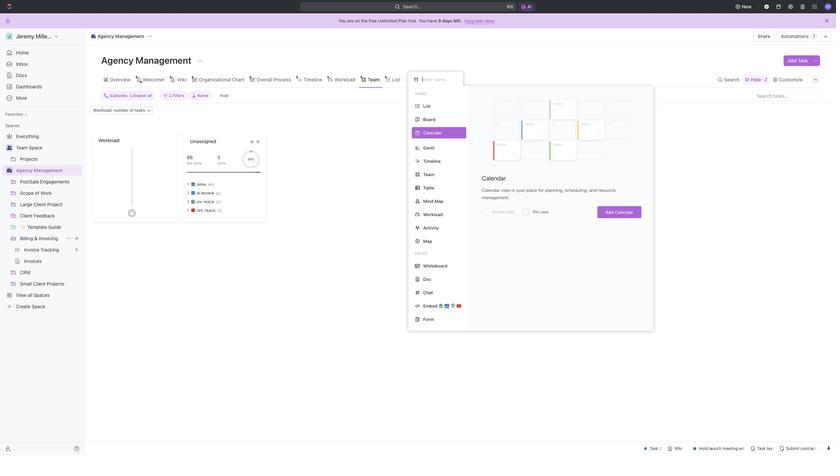 Task type: vqa. For each thing, say whether or not it's contained in the screenshot.


Task type: locate. For each thing, give the bounding box(es) containing it.
0 vertical spatial calendar
[[482, 175, 506, 182]]

(2) right review
[[216, 191, 221, 195]]

on right are
[[355, 18, 360, 23]]

view left is at right top
[[502, 188, 511, 193]]

0 vertical spatial agency management link
[[89, 32, 146, 40]]

(61)
[[208, 183, 214, 187]]

1 horizontal spatial team
[[368, 77, 380, 82]]

1 vertical spatial list
[[423, 103, 431, 109]]

view inside calendar view is your place for planning, scheduling, and resource management.
[[502, 188, 511, 193]]

list link
[[391, 75, 400, 84]]

on up off
[[197, 200, 202, 204]]

0 vertical spatial agency
[[98, 33, 114, 39]]

search button
[[716, 75, 742, 84]]

view for private view
[[540, 210, 549, 215]]

private
[[492, 210, 505, 215]]

search...
[[403, 4, 422, 9]]

tree
[[3, 131, 82, 312]]

view
[[502, 188, 511, 193], [506, 210, 515, 215], [540, 210, 549, 215]]

add left task
[[788, 58, 797, 63]]

map down activity
[[423, 239, 432, 244]]

whiteboard
[[423, 263, 448, 269]]

1 horizontal spatial workload
[[335, 77, 356, 82]]

docs
[[16, 72, 27, 78]]

0 horizontal spatial add
[[606, 210, 614, 215]]

now
[[485, 18, 495, 24]]

2 (2) from the top
[[216, 200, 221, 204]]

0 horizontal spatial business time image
[[7, 169, 12, 173]]

(2) for in review (2)
[[216, 191, 221, 195]]

have
[[428, 18, 437, 23]]

1 vertical spatial agency management
[[101, 55, 194, 66]]

66
[[187, 154, 193, 160]]

days
[[443, 18, 452, 23]]

0 vertical spatial add
[[788, 58, 797, 63]]

1 vertical spatial on
[[197, 200, 202, 204]]

0 horizontal spatial map
[[423, 239, 432, 244]]

1 vertical spatial team
[[16, 145, 28, 151]]

calendar
[[482, 175, 506, 182], [482, 188, 500, 193], [615, 210, 634, 215]]

0 horizontal spatial agency management link
[[16, 165, 81, 176]]

team left list link
[[368, 77, 380, 82]]

2 vertical spatial agency management
[[16, 168, 63, 173]]

1 horizontal spatial on
[[355, 18, 360, 23]]

1 horizontal spatial add
[[788, 58, 797, 63]]

billing
[[20, 236, 33, 241]]

in
[[197, 191, 200, 195]]

calendar inside calendar view is your place for planning, scheduling, and resource management.
[[482, 188, 500, 193]]

0 vertical spatial business time image
[[91, 35, 96, 38]]

(2) up (1)
[[216, 200, 221, 204]]

in review (2)
[[197, 191, 221, 195]]

unlimited
[[378, 18, 397, 23]]

2 horizontal spatial workload
[[423, 212, 443, 217]]

1 horizontal spatial hide
[[751, 77, 762, 82]]

0 vertical spatial map
[[435, 199, 444, 204]]

sidebar navigation
[[0, 28, 85, 456]]

timeline right process at the top left of page
[[304, 77, 322, 82]]

trial.
[[409, 18, 417, 23]]

home link
[[3, 47, 82, 58]]

plan
[[399, 18, 407, 23]]

1 vertical spatial (2)
[[216, 200, 221, 204]]

0 horizontal spatial timeline
[[304, 77, 322, 82]]

hide inside button
[[220, 93, 229, 98]]

1 you from the left
[[339, 18, 346, 23]]

add task
[[788, 58, 809, 63]]

management.
[[482, 195, 510, 200]]

0 vertical spatial list
[[392, 77, 400, 82]]

1 vertical spatial hide
[[220, 93, 229, 98]]

add
[[788, 58, 797, 63], [606, 210, 614, 215]]

team
[[368, 77, 380, 82], [16, 145, 28, 151], [423, 172, 435, 177]]

view button
[[409, 72, 430, 87]]

2 vertical spatial calendar
[[615, 210, 634, 215]]

2 vertical spatial agency
[[16, 168, 33, 173]]

team inside "link"
[[16, 145, 28, 151]]

2 horizontal spatial team
[[423, 172, 435, 177]]

timeline down the gantt
[[423, 158, 441, 164]]

1 vertical spatial agency management link
[[16, 165, 81, 176]]

0 vertical spatial (2)
[[216, 191, 221, 195]]

hide 2
[[751, 77, 768, 82]]

table
[[423, 185, 435, 191]]

view right pin
[[540, 210, 549, 215]]

hide down the organizational chart link
[[220, 93, 229, 98]]

timeline
[[304, 77, 322, 82], [423, 158, 441, 164]]

add calendar
[[606, 210, 634, 215]]

pin
[[533, 210, 539, 215]]

list right team link
[[392, 77, 400, 82]]

calendar for calendar
[[482, 175, 506, 182]]

agency management inside tree
[[16, 168, 63, 173]]

1 vertical spatial management
[[136, 55, 192, 66]]

(2) for on track (2)
[[216, 200, 221, 204]]

add down resource
[[606, 210, 614, 215]]

0 vertical spatial hide
[[751, 77, 762, 82]]

agency
[[98, 33, 114, 39], [101, 55, 134, 66], [16, 168, 33, 173]]

overall process
[[257, 77, 291, 82]]

add inside button
[[788, 58, 797, 63]]

Search tasks... text field
[[753, 91, 820, 101]]

off track (1)
[[197, 209, 222, 213]]

home
[[16, 50, 29, 55]]

1 vertical spatial business time image
[[7, 169, 12, 173]]

welcome! link
[[142, 75, 165, 84]]

0 horizontal spatial workload
[[99, 138, 119, 143]]

you left have
[[419, 18, 427, 23]]

agency management
[[98, 33, 144, 39], [101, 55, 194, 66], [16, 168, 63, 173]]

⌘k
[[507, 4, 514, 9]]

team up table
[[423, 172, 435, 177]]

2 vertical spatial management
[[34, 168, 63, 173]]

you left are
[[339, 18, 346, 23]]

track for off track
[[204, 209, 216, 213]]

new
[[742, 4, 752, 9]]

0 horizontal spatial you
[[339, 18, 346, 23]]

overview link
[[109, 75, 131, 84]]

0 horizontal spatial team
[[16, 145, 28, 151]]

0 horizontal spatial hide
[[220, 93, 229, 98]]

list up the board at right top
[[423, 103, 431, 109]]

user group image
[[7, 146, 12, 150]]

0 vertical spatial workload
[[335, 77, 356, 82]]

space
[[29, 145, 42, 151]]

team right 'user group' image
[[16, 145, 28, 151]]

the
[[361, 18, 368, 23]]

planning,
[[545, 188, 564, 193]]

share
[[758, 33, 771, 39]]

you
[[339, 18, 346, 23], [419, 18, 427, 23]]

map right mind
[[435, 199, 444, 204]]

scheduling,
[[565, 188, 588, 193]]

0 vertical spatial track
[[203, 200, 214, 204]]

spaces
[[5, 123, 19, 128]]

list
[[392, 77, 400, 82], [423, 103, 431, 109]]

tasks
[[415, 92, 427, 96]]

track down the on track (2)
[[204, 209, 216, 213]]

process
[[274, 77, 291, 82]]

left.
[[454, 18, 462, 23]]

1 vertical spatial track
[[204, 209, 216, 213]]

business time image
[[91, 35, 96, 38], [7, 169, 12, 173]]

1 horizontal spatial timeline
[[423, 158, 441, 164]]

1 horizontal spatial business time image
[[91, 35, 96, 38]]

1 vertical spatial calendar
[[482, 188, 500, 193]]

agency management link
[[89, 32, 146, 40], [16, 165, 81, 176]]

team link
[[367, 75, 380, 84]]

chat
[[423, 290, 433, 295]]

pin view
[[533, 210, 549, 215]]

share button
[[754, 31, 775, 42]]

overview
[[110, 77, 131, 82]]

1 vertical spatial map
[[423, 239, 432, 244]]

workload
[[335, 77, 356, 82], [99, 138, 119, 143], [423, 212, 443, 217]]

hide
[[751, 77, 762, 82], [220, 93, 229, 98]]

(2)
[[216, 191, 221, 195], [216, 200, 221, 204]]

2 vertical spatial workload
[[423, 212, 443, 217]]

hide left 2
[[751, 77, 762, 82]]

tree containing team space
[[3, 131, 82, 312]]

1 (2) from the top
[[216, 191, 221, 195]]

0 vertical spatial on
[[355, 18, 360, 23]]

review
[[201, 191, 214, 195]]

1 horizontal spatial map
[[435, 199, 444, 204]]

1 horizontal spatial you
[[419, 18, 427, 23]]

1 horizontal spatial agency management link
[[89, 32, 146, 40]]

1 vertical spatial add
[[606, 210, 614, 215]]

track down in review (2) at the left top of the page
[[203, 200, 214, 204]]

business time image inside tree
[[7, 169, 12, 173]]



Task type: describe. For each thing, give the bounding box(es) containing it.
doc
[[423, 277, 432, 282]]

0 horizontal spatial list
[[392, 77, 400, 82]]

upgrade
[[465, 18, 484, 24]]

&
[[34, 236, 38, 241]]

business time image inside the agency management link
[[91, 35, 96, 38]]

billing & invoicing link
[[20, 233, 63, 244]]

your
[[516, 188, 525, 193]]

and
[[590, 188, 597, 193]]

workload inside 'link'
[[335, 77, 356, 82]]

activity
[[423, 225, 439, 231]]

0 vertical spatial management
[[115, 33, 144, 39]]

workload link
[[333, 75, 356, 84]]

2
[[765, 77, 768, 82]]

free
[[369, 18, 377, 23]]

organizational
[[199, 77, 231, 82]]

hide button
[[217, 92, 231, 100]]

0 vertical spatial timeline
[[304, 77, 322, 82]]

calendar view is your place for planning, scheduling, and resource management.
[[482, 188, 616, 200]]

+
[[250, 138, 254, 145]]

on track (2)
[[197, 200, 221, 204]]

wiki link
[[176, 75, 187, 84]]

form
[[423, 317, 434, 322]]

organizational chart
[[199, 77, 245, 82]]

automations
[[781, 33, 809, 39]]

you are on the free unlimited plan trial. you have 9 days left. upgrade now
[[339, 18, 495, 24]]

for
[[539, 188, 544, 193]]

1 vertical spatial workload
[[99, 138, 119, 143]]

tree inside the sidebar navigation
[[3, 131, 82, 312]]

view button
[[409, 75, 430, 84]]

mind map
[[423, 199, 444, 204]]

1 horizontal spatial list
[[423, 103, 431, 109]]

mind
[[423, 199, 434, 204]]

view right private
[[506, 210, 515, 215]]

open
[[197, 183, 206, 187]]

pages
[[415, 251, 427, 256]]

0 vertical spatial team
[[368, 77, 380, 82]]

on inside you are on the free unlimited plan trial. you have 9 days left. upgrade now
[[355, 18, 360, 23]]

team space
[[16, 145, 42, 151]]

1 vertical spatial timeline
[[423, 158, 441, 164]]

1 vertical spatial agency
[[101, 55, 134, 66]]

favorites button
[[3, 111, 30, 119]]

(1)
[[217, 209, 222, 213]]

inbox
[[16, 61, 28, 67]]

not
[[187, 161, 193, 165]]

add for add calendar
[[606, 210, 614, 215]]

team space link
[[16, 143, 81, 153]]

add for add task
[[788, 58, 797, 63]]

upgrade now link
[[465, 18, 495, 24]]

2 vertical spatial team
[[423, 172, 435, 177]]

is
[[512, 188, 515, 193]]

66 not done
[[187, 154, 202, 165]]

are
[[347, 18, 354, 23]]

dashboards link
[[3, 81, 82, 92]]

add task button
[[784, 55, 813, 66]]

billing & invoicing
[[20, 236, 58, 241]]

embed
[[423, 303, 438, 309]]

calendar for calendar view is your place for planning, scheduling, and resource management.
[[482, 188, 500, 193]]

board
[[423, 117, 436, 122]]

customize button
[[771, 75, 805, 84]]

2 you from the left
[[419, 18, 427, 23]]

done
[[218, 161, 226, 165]]

invoicing
[[39, 236, 58, 241]]

timeline link
[[302, 75, 322, 84]]

9
[[439, 18, 441, 23]]

0 done
[[218, 154, 226, 165]]

0
[[218, 154, 220, 160]]

customize
[[780, 77, 803, 82]]

private view
[[492, 210, 515, 215]]

gantt
[[423, 145, 435, 150]]

off
[[197, 209, 203, 213]]

view
[[417, 77, 428, 82]]

hide for hide
[[220, 93, 229, 98]]

track for on track
[[203, 200, 214, 204]]

wiki
[[177, 77, 187, 82]]

agency inside tree
[[16, 168, 33, 173]]

task
[[798, 58, 809, 63]]

search
[[725, 77, 740, 82]]

view for calendar
[[502, 188, 511, 193]]

hide for hide 2
[[751, 77, 762, 82]]

overall
[[257, 77, 272, 82]]

new button
[[733, 1, 756, 12]]

docs link
[[3, 70, 82, 81]]

place
[[527, 188, 537, 193]]

Enter name... field
[[422, 76, 458, 82]]

open (61)
[[197, 183, 214, 187]]

favorites
[[5, 112, 23, 117]]

dashboards
[[16, 84, 42, 90]]

chart
[[232, 77, 245, 82]]

management inside tree
[[34, 168, 63, 173]]

welcome!
[[143, 77, 165, 82]]

0 horizontal spatial on
[[197, 200, 202, 204]]

0 vertical spatial agency management
[[98, 33, 144, 39]]



